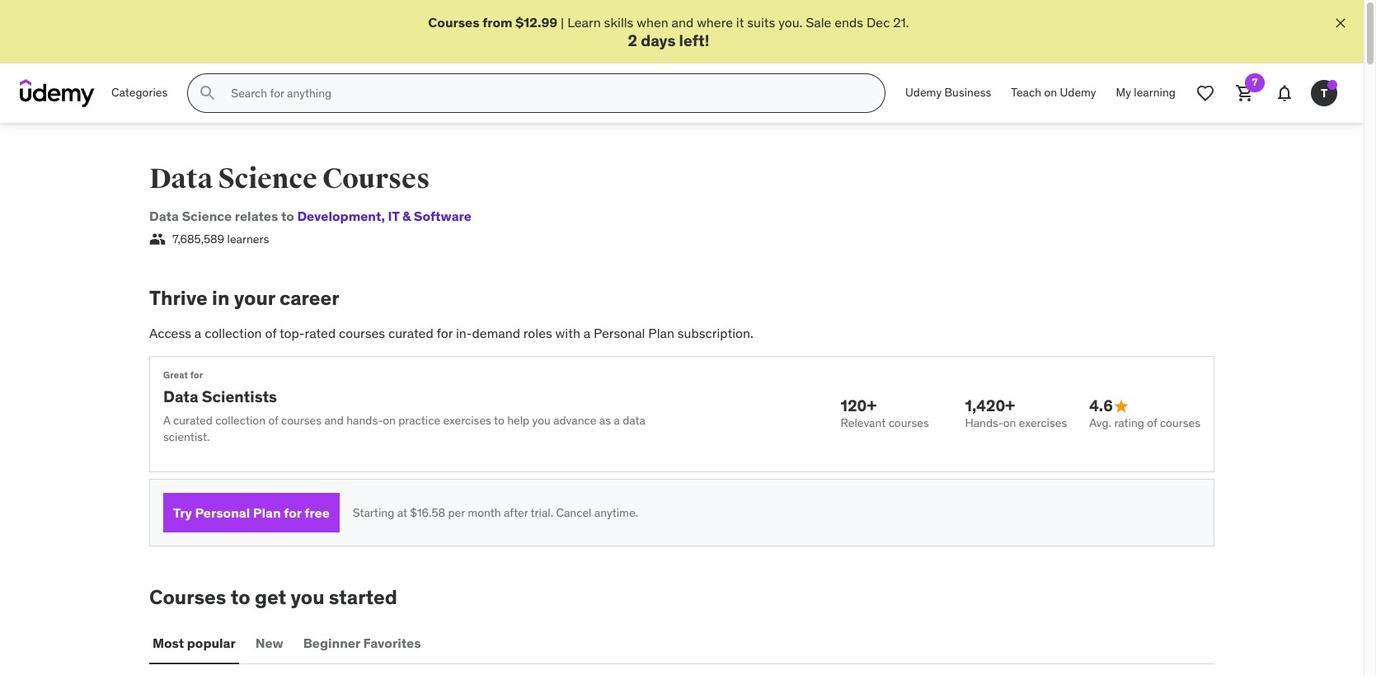 Task type: vqa. For each thing, say whether or not it's contained in the screenshot.
the bottommost to
yes



Task type: locate. For each thing, give the bounding box(es) containing it.
0 horizontal spatial curated
[[173, 413, 213, 428]]

for right great
[[190, 369, 203, 381]]

most popular
[[153, 635, 236, 651]]

learners
[[227, 231, 269, 246]]

0 vertical spatial plan
[[648, 325, 674, 342]]

small image up rating
[[1113, 398, 1130, 414]]

2 horizontal spatial to
[[494, 413, 504, 428]]

data for data science courses
[[149, 162, 213, 196]]

0 horizontal spatial on
[[383, 413, 396, 428]]

2 vertical spatial courses
[[149, 585, 226, 610]]

data science relates to development it & software
[[149, 208, 472, 224]]

0 horizontal spatial and
[[324, 413, 344, 428]]

you right help
[[532, 413, 551, 428]]

scientist.
[[163, 429, 210, 444]]

data science courses
[[149, 162, 430, 196]]

0 vertical spatial and
[[672, 14, 694, 31]]

you
[[532, 413, 551, 428], [291, 585, 324, 610]]

1 vertical spatial for
[[190, 369, 203, 381]]

1 vertical spatial you
[[291, 585, 324, 610]]

try personal plan for free
[[173, 504, 330, 521]]

courses right rated
[[339, 325, 385, 342]]

2 horizontal spatial for
[[437, 325, 453, 342]]

small image
[[149, 231, 166, 248], [1113, 398, 1130, 414]]

popular
[[187, 635, 236, 651]]

for left free
[[284, 504, 302, 521]]

subscription.
[[678, 325, 754, 342]]

$12.99
[[516, 14, 558, 31]]

of left top-
[[265, 325, 277, 342]]

courses for courses from $12.99 | learn skills when and where it suits you. sale ends dec 21. 2 days left!
[[428, 14, 480, 31]]

for
[[437, 325, 453, 342], [190, 369, 203, 381], [284, 504, 302, 521]]

collection down the thrive in your career
[[205, 325, 262, 342]]

0 horizontal spatial udemy
[[905, 85, 942, 100]]

data for data science relates to development it & software
[[149, 208, 179, 224]]

1 vertical spatial collection
[[215, 413, 266, 428]]

0 horizontal spatial exercises
[[443, 413, 491, 428]]

of
[[265, 325, 277, 342], [268, 413, 278, 428], [1147, 416, 1157, 430]]

1 horizontal spatial on
[[1003, 416, 1016, 430]]

personal right with
[[594, 325, 645, 342]]

&
[[402, 208, 411, 224]]

learn
[[567, 14, 601, 31]]

0 horizontal spatial plan
[[253, 504, 281, 521]]

1 horizontal spatial personal
[[594, 325, 645, 342]]

dec
[[867, 14, 890, 31]]

courses up most popular
[[149, 585, 226, 610]]

0 horizontal spatial you
[[291, 585, 324, 610]]

a right with
[[584, 325, 591, 342]]

collection down scientists
[[215, 413, 266, 428]]

to
[[281, 208, 294, 224], [494, 413, 504, 428], [231, 585, 250, 610]]

courses right the relevant
[[889, 416, 929, 430]]

per
[[448, 505, 465, 520]]

0 horizontal spatial personal
[[195, 504, 250, 521]]

udemy left business
[[905, 85, 942, 100]]

1 vertical spatial small image
[[1113, 398, 1130, 414]]

where
[[697, 14, 733, 31]]

curated up scientist.
[[173, 413, 213, 428]]

4.6
[[1089, 396, 1113, 416]]

courses up it
[[322, 162, 430, 196]]

rating
[[1114, 416, 1145, 430]]

new
[[255, 635, 283, 651]]

advance
[[553, 413, 597, 428]]

1 horizontal spatial small image
[[1113, 398, 1130, 414]]

you inside great for data scientists a curated collection of courses and hands-on practice exercises to help you advance as a data scientist.
[[532, 413, 551, 428]]

1 horizontal spatial curated
[[388, 325, 433, 342]]

at
[[397, 505, 407, 520]]

data
[[149, 162, 213, 196], [149, 208, 179, 224], [163, 387, 198, 406]]

courses
[[428, 14, 480, 31], [322, 162, 430, 196], [149, 585, 226, 610]]

1 vertical spatial curated
[[173, 413, 213, 428]]

with
[[555, 325, 580, 342]]

plan left the "subscription."
[[648, 325, 674, 342]]

1 vertical spatial data
[[149, 208, 179, 224]]

2 horizontal spatial a
[[614, 413, 620, 428]]

curated
[[388, 325, 433, 342], [173, 413, 213, 428]]

for left in-
[[437, 325, 453, 342]]

1 horizontal spatial plan
[[648, 325, 674, 342]]

1 horizontal spatial udemy
[[1060, 85, 1096, 100]]

exercises
[[443, 413, 491, 428], [1019, 416, 1067, 430]]

0 horizontal spatial for
[[190, 369, 203, 381]]

0 vertical spatial data
[[149, 162, 213, 196]]

1 horizontal spatial for
[[284, 504, 302, 521]]

sale
[[806, 14, 832, 31]]

days
[[641, 31, 676, 51]]

great
[[163, 369, 188, 381]]

cancel
[[556, 505, 592, 520]]

wishlist image
[[1196, 83, 1215, 103]]

on inside 1,420+ hands-on exercises
[[1003, 416, 1016, 430]]

and left hands-
[[324, 413, 344, 428]]

in-
[[456, 325, 472, 342]]

udemy left my
[[1060, 85, 1096, 100]]

courses
[[339, 325, 385, 342], [281, 413, 322, 428], [889, 416, 929, 430], [1160, 416, 1201, 430]]

science for courses
[[218, 162, 317, 196]]

t
[[1321, 86, 1328, 100]]

1 horizontal spatial exercises
[[1019, 416, 1067, 430]]

to left help
[[494, 413, 504, 428]]

try
[[173, 504, 192, 521]]

favorites
[[363, 635, 421, 651]]

courses inside courses from $12.99 | learn skills when and where it suits you. sale ends dec 21. 2 days left!
[[428, 14, 480, 31]]

to right relates at the left top
[[281, 208, 294, 224]]

to left get
[[231, 585, 250, 610]]

personal right try
[[195, 504, 250, 521]]

1 horizontal spatial to
[[281, 208, 294, 224]]

0 vertical spatial you
[[532, 413, 551, 428]]

from
[[483, 14, 513, 31]]

left!
[[679, 31, 710, 51]]

courses for courses to get you started
[[149, 585, 226, 610]]

curated left in-
[[388, 325, 433, 342]]

thrive
[[149, 286, 208, 311]]

udemy
[[905, 85, 942, 100], [1060, 85, 1096, 100]]

and up left!
[[672, 14, 694, 31]]

small image left 7,685,589
[[149, 231, 166, 248]]

0 horizontal spatial a
[[194, 325, 201, 342]]

courses inside the 120+ relevant courses
[[889, 416, 929, 430]]

hands-
[[346, 413, 383, 428]]

120+
[[841, 396, 877, 416]]

on
[[1044, 85, 1057, 100], [383, 413, 396, 428], [1003, 416, 1016, 430]]

1 horizontal spatial and
[[672, 14, 694, 31]]

1 horizontal spatial you
[[532, 413, 551, 428]]

you have alerts image
[[1328, 80, 1338, 90]]

and inside courses from $12.99 | learn skills when and where it suits you. sale ends dec 21. 2 days left!
[[672, 14, 694, 31]]

0 vertical spatial curated
[[388, 325, 433, 342]]

a
[[163, 413, 170, 428]]

plan left free
[[253, 504, 281, 521]]

1 vertical spatial to
[[494, 413, 504, 428]]

beginner
[[303, 635, 360, 651]]

my learning
[[1116, 85, 1176, 100]]

2 vertical spatial data
[[163, 387, 198, 406]]

2 vertical spatial to
[[231, 585, 250, 610]]

a right as
[[614, 413, 620, 428]]

it
[[388, 208, 399, 224]]

development link
[[297, 208, 381, 224]]

0 vertical spatial courses
[[428, 14, 480, 31]]

a right access
[[194, 325, 201, 342]]

you right get
[[291, 585, 324, 610]]

of down scientists
[[268, 413, 278, 428]]

exercises inside 1,420+ hands-on exercises
[[1019, 416, 1067, 430]]

science
[[218, 162, 317, 196], [182, 208, 232, 224]]

exercises right the practice
[[443, 413, 491, 428]]

1 vertical spatial science
[[182, 208, 232, 224]]

0 vertical spatial to
[[281, 208, 294, 224]]

and inside great for data scientists a curated collection of courses and hands-on practice exercises to help you advance as a data scientist.
[[324, 413, 344, 428]]

|
[[561, 14, 564, 31]]

teach on udemy link
[[1001, 74, 1106, 113]]

exercises right 1,420+
[[1019, 416, 1067, 430]]

1 vertical spatial and
[[324, 413, 344, 428]]

0 vertical spatial science
[[218, 162, 317, 196]]

rated
[[305, 325, 336, 342]]

courses left hands-
[[281, 413, 322, 428]]

collection
[[205, 325, 262, 342], [215, 413, 266, 428]]

0 vertical spatial collection
[[205, 325, 262, 342]]

0 horizontal spatial small image
[[149, 231, 166, 248]]

access a collection of top-rated courses curated for in-demand roles with a personal plan subscription.
[[149, 325, 754, 342]]

close image
[[1333, 15, 1349, 31]]

courses left from
[[428, 14, 480, 31]]

career
[[280, 286, 339, 311]]

science up relates at the left top
[[218, 162, 317, 196]]

science up 7,685,589
[[182, 208, 232, 224]]



Task type: describe. For each thing, give the bounding box(es) containing it.
7,685,589
[[172, 231, 224, 246]]

1,420+
[[965, 396, 1015, 416]]

a inside great for data scientists a curated collection of courses and hands-on practice exercises to help you advance as a data scientist.
[[614, 413, 620, 428]]

courses to get you started
[[149, 585, 397, 610]]

relates
[[235, 208, 278, 224]]

science for relates
[[182, 208, 232, 224]]

categories button
[[101, 74, 178, 113]]

my learning link
[[1106, 74, 1186, 113]]

shopping cart with 7 items image
[[1235, 83, 1255, 103]]

of right rating
[[1147, 416, 1157, 430]]

small image inside thrive in your career element
[[1113, 398, 1130, 414]]

2
[[628, 31, 637, 51]]

starting
[[353, 505, 394, 520]]

scientists
[[202, 387, 277, 406]]

courses inside great for data scientists a curated collection of courses and hands-on practice exercises to help you advance as a data scientist.
[[281, 413, 322, 428]]

udemy business
[[905, 85, 991, 100]]

2 udemy from the left
[[1060, 85, 1096, 100]]

development
[[297, 208, 381, 224]]

0 vertical spatial for
[[437, 325, 453, 342]]

notifications image
[[1275, 83, 1295, 103]]

new button
[[252, 624, 287, 663]]

after
[[504, 505, 528, 520]]

1 vertical spatial personal
[[195, 504, 250, 521]]

0 horizontal spatial to
[[231, 585, 250, 610]]

learning
[[1134, 85, 1176, 100]]

free
[[304, 504, 330, 521]]

try personal plan for free link
[[163, 493, 340, 533]]

thrive in your career element
[[149, 286, 1215, 547]]

7
[[1252, 76, 1258, 88]]

great for data scientists a curated collection of courses and hands-on practice exercises to help you advance as a data scientist.
[[163, 369, 646, 444]]

access
[[149, 325, 191, 342]]

avg.
[[1089, 416, 1112, 430]]

1 vertical spatial plan
[[253, 504, 281, 521]]

courses from $12.99 | learn skills when and where it suits you. sale ends dec 21. 2 days left!
[[428, 14, 909, 51]]

software
[[414, 208, 472, 224]]

in
[[212, 286, 230, 311]]

beginner favorites button
[[300, 624, 424, 663]]

help
[[507, 413, 530, 428]]

demand
[[472, 325, 520, 342]]

120+ relevant courses
[[841, 396, 929, 430]]

0 vertical spatial small image
[[149, 231, 166, 248]]

categories
[[111, 85, 168, 100]]

avg. rating of courses
[[1089, 416, 1201, 430]]

hands-
[[965, 416, 1003, 430]]

anytime.
[[594, 505, 638, 520]]

collection inside great for data scientists a curated collection of courses and hands-on practice exercises to help you advance as a data scientist.
[[215, 413, 266, 428]]

top-
[[279, 325, 305, 342]]

teach
[[1011, 85, 1042, 100]]

courses right rating
[[1160, 416, 1201, 430]]

7 link
[[1225, 74, 1265, 113]]

starting at $16.58 per month after trial. cancel anytime.
[[353, 505, 638, 520]]

beginner favorites
[[303, 635, 421, 651]]

most popular button
[[149, 624, 239, 663]]

curated inside great for data scientists a curated collection of courses and hands-on practice exercises to help you advance as a data scientist.
[[173, 413, 213, 428]]

t link
[[1305, 74, 1344, 113]]

your
[[234, 286, 275, 311]]

1 udemy from the left
[[905, 85, 942, 100]]

data
[[623, 413, 646, 428]]

relevant
[[841, 416, 886, 430]]

suits
[[747, 14, 775, 31]]

$16.58
[[410, 505, 445, 520]]

ends
[[835, 14, 863, 31]]

0 vertical spatial personal
[[594, 325, 645, 342]]

2 vertical spatial for
[[284, 504, 302, 521]]

trial.
[[531, 505, 553, 520]]

exercises inside great for data scientists a curated collection of courses and hands-on practice exercises to help you advance as a data scientist.
[[443, 413, 491, 428]]

7,685,589 learners
[[172, 231, 269, 246]]

when
[[637, 14, 669, 31]]

for inside great for data scientists a curated collection of courses and hands-on practice exercises to help you advance as a data scientist.
[[190, 369, 203, 381]]

teach on udemy
[[1011, 85, 1096, 100]]

udemy image
[[20, 79, 95, 107]]

data scientists link
[[163, 387, 277, 406]]

of inside great for data scientists a curated collection of courses and hands-on practice exercises to help you advance as a data scientist.
[[268, 413, 278, 428]]

started
[[329, 585, 397, 610]]

as
[[599, 413, 611, 428]]

21.
[[893, 14, 909, 31]]

roles
[[523, 325, 552, 342]]

1,420+ hands-on exercises
[[965, 396, 1067, 430]]

business
[[945, 85, 991, 100]]

most
[[153, 635, 184, 651]]

2 horizontal spatial on
[[1044, 85, 1057, 100]]

1 horizontal spatial a
[[584, 325, 591, 342]]

you.
[[779, 14, 803, 31]]

skills
[[604, 14, 634, 31]]

to inside great for data scientists a curated collection of courses and hands-on practice exercises to help you advance as a data scientist.
[[494, 413, 504, 428]]

on inside great for data scientists a curated collection of courses and hands-on practice exercises to help you advance as a data scientist.
[[383, 413, 396, 428]]

practice
[[398, 413, 440, 428]]

get
[[255, 585, 286, 610]]

Search for anything text field
[[228, 79, 865, 107]]

1 vertical spatial courses
[[322, 162, 430, 196]]

thrive in your career
[[149, 286, 339, 311]]

data inside great for data scientists a curated collection of courses and hands-on practice exercises to help you advance as a data scientist.
[[163, 387, 198, 406]]

submit search image
[[198, 83, 218, 103]]

udemy business link
[[896, 74, 1001, 113]]

month
[[468, 505, 501, 520]]

it & software link
[[381, 208, 472, 224]]



